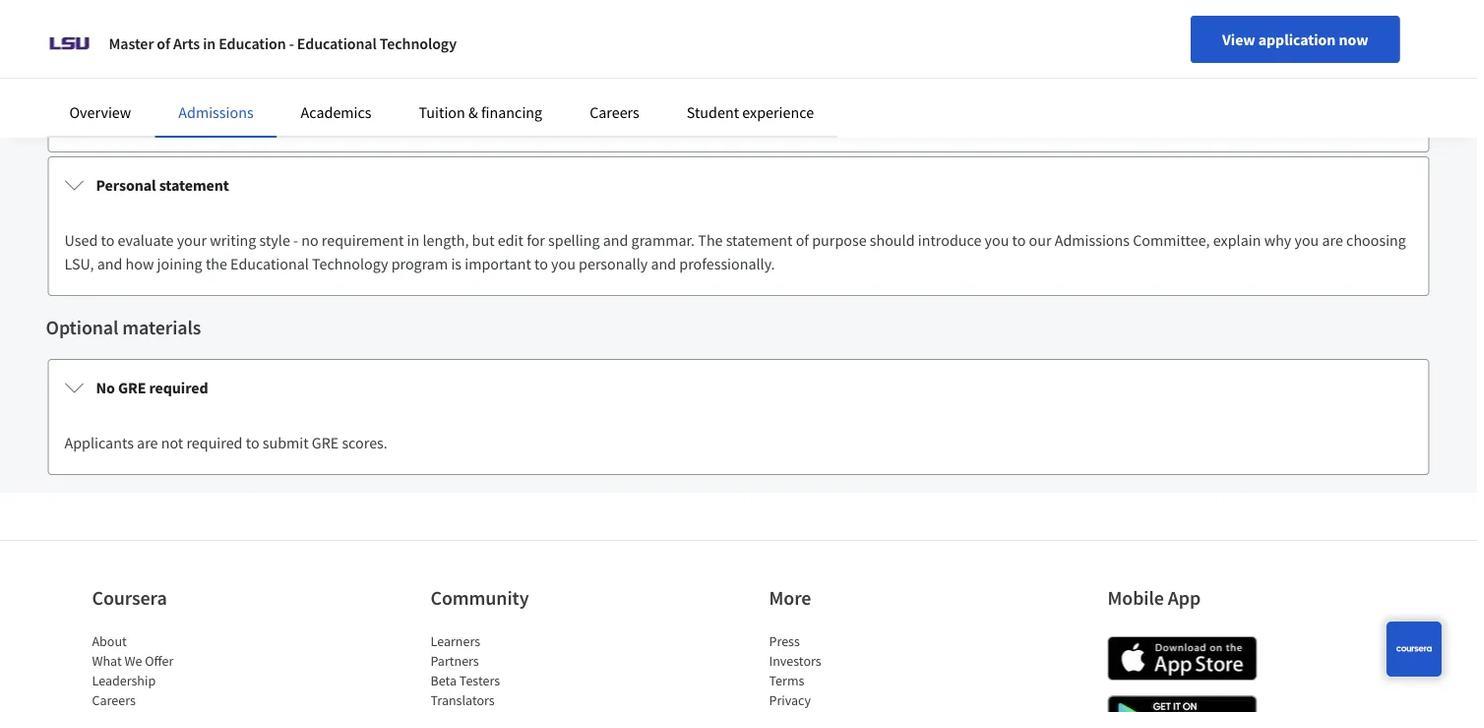 Task type: locate. For each thing, give the bounding box(es) containing it.
are left choosing
[[1322, 230, 1343, 250]]

0 vertical spatial -
[[289, 33, 294, 53]]

no
[[96, 378, 115, 398]]

privacy
[[769, 692, 811, 710]]

required
[[149, 378, 208, 398], [186, 433, 243, 453]]

post
[[481, 87, 509, 106]]

master of arts in education - educational technology
[[109, 33, 457, 53]]

get it on google play image
[[1108, 696, 1257, 712]]

list
[[92, 632, 259, 712], [431, 632, 598, 712], [769, 632, 936, 712]]

1 vertical spatial statement
[[726, 230, 793, 250]]

mobile app
[[1108, 586, 1201, 611]]

statement up your
[[159, 175, 229, 195]]

0 vertical spatial gre
[[118, 378, 146, 398]]

you right that
[[1231, 87, 1255, 106]]

2 vertical spatial of
[[796, 230, 809, 250]]

1 vertical spatial of
[[254, 87, 267, 106]]

to left be
[[138, 110, 152, 130]]

required right not
[[186, 433, 243, 453]]

application
[[1258, 30, 1336, 49], [732, 87, 807, 106]]

graduate,
[[396, 87, 460, 106]]

terms
[[769, 672, 804, 690]]

educational
[[297, 33, 377, 53], [230, 254, 309, 274]]

technology inside used to evaluate your writing style - no requirement in length, but edit for spelling and grammar. the statement of purpose should introduce you to our admissions committee, explain why you are choosing lsu, and how joining the educational technology program is important to you personally and professionally.
[[312, 254, 388, 274]]

learners link
[[431, 633, 480, 650]]

2 list from the left
[[431, 632, 598, 712]]

press investors terms privacy
[[769, 633, 821, 710]]

0 horizontal spatial are
[[137, 433, 158, 453]]

careers left work
[[590, 102, 639, 122]]

- right education
[[289, 33, 294, 53]]

lsu,
[[64, 254, 94, 274]]

1 vertical spatial careers
[[92, 692, 136, 710]]

0 horizontal spatial in
[[203, 33, 216, 53]]

statement
[[159, 175, 229, 195], [726, 230, 793, 250]]

1 vertical spatial are
[[137, 433, 158, 453]]

all
[[270, 87, 286, 106]]

submit
[[263, 433, 309, 453]]

1 horizontal spatial are
[[1322, 230, 1343, 250]]

student experience
[[687, 102, 814, 122]]

upload unofficial transcripts of all undergraduate, graduate, or post baccalaureate course work in the application if available (can review on unofficial transcripts). make sure that you order the official transcripts to be sent to gradonline@lsu.edu.
[[64, 87, 1367, 130]]

admissions right be
[[178, 102, 253, 122]]

the down the 'writing'
[[206, 254, 227, 274]]

are left not
[[137, 433, 158, 453]]

1 unofficial from the left
[[116, 87, 177, 106]]

the right order
[[1297, 87, 1319, 106]]

transcripts up sent
[[180, 87, 251, 106]]

0 horizontal spatial application
[[732, 87, 807, 106]]

technology up the graduate,
[[380, 33, 457, 53]]

about
[[92, 633, 127, 650]]

1 horizontal spatial careers link
[[590, 102, 639, 122]]

partners link
[[431, 652, 479, 670]]

required inside dropdown button
[[149, 378, 208, 398]]

leadership link
[[92, 672, 156, 690]]

0 horizontal spatial careers link
[[92, 692, 136, 710]]

1 list item from the left
[[431, 711, 598, 712]]

1 horizontal spatial application
[[1258, 30, 1336, 49]]

we
[[124, 652, 142, 670]]

0 horizontal spatial unofficial
[[116, 87, 177, 106]]

sent
[[174, 110, 203, 130]]

learners
[[431, 633, 480, 650]]

- inside used to evaluate your writing style - no requirement in length, but edit for spelling and grammar. the statement of purpose should introduce you to our admissions committee, explain why you are choosing lsu, and how joining the educational technology program is important to you personally and professionally.
[[293, 230, 298, 250]]

1 vertical spatial careers link
[[92, 692, 136, 710]]

application left now
[[1258, 30, 1336, 49]]

careers down the leadership 'link'
[[92, 692, 136, 710]]

1 horizontal spatial admissions
[[1055, 230, 1130, 250]]

to right used
[[101, 230, 114, 250]]

1 horizontal spatial statement
[[726, 230, 793, 250]]

list item down testers
[[431, 711, 598, 712]]

1 horizontal spatial of
[[254, 87, 267, 106]]

educational up undergraduate,
[[297, 33, 377, 53]]

view
[[1222, 30, 1255, 49]]

you
[[1231, 87, 1255, 106], [985, 230, 1009, 250], [1295, 230, 1319, 250], [551, 254, 576, 274]]

official
[[96, 31, 146, 51]]

arts
[[173, 33, 200, 53]]

no gre required
[[96, 378, 208, 398]]

unofficial right the on
[[984, 87, 1046, 106]]

and up personally
[[603, 230, 628, 250]]

in right work
[[692, 87, 704, 106]]

transcripts down upload
[[64, 110, 135, 130]]

1 vertical spatial required
[[186, 433, 243, 453]]

you inside upload unofficial transcripts of all undergraduate, graduate, or post baccalaureate course work in the application if available (can review on unofficial transcripts). make sure that you order the official transcripts to be sent to gradonline@lsu.edu.
[[1231, 87, 1255, 106]]

gre left scores.
[[312, 433, 339, 453]]

view application now
[[1222, 30, 1368, 49]]

careers link down the leadership 'link'
[[92, 692, 136, 710]]

-
[[289, 33, 294, 53], [293, 230, 298, 250]]

- left no
[[293, 230, 298, 250]]

list for more
[[769, 632, 936, 712]]

not
[[161, 433, 183, 453]]

2 unofficial from the left
[[984, 87, 1046, 106]]

upload
[[64, 87, 112, 106]]

coursera
[[92, 586, 167, 611]]

0 horizontal spatial gre
[[118, 378, 146, 398]]

and left how
[[97, 254, 122, 274]]

transcripts right official
[[149, 31, 223, 51]]

mobile
[[1108, 586, 1164, 611]]

1 horizontal spatial list
[[431, 632, 598, 712]]

2 horizontal spatial the
[[1297, 87, 1319, 106]]

1 vertical spatial application
[[732, 87, 807, 106]]

transcripts).
[[1049, 87, 1128, 106]]

evaluate
[[118, 230, 174, 250]]

of inside used to evaluate your writing style - no requirement in length, but edit for spelling and grammar. the statement of purpose should introduce you to our admissions committee, explain why you are choosing lsu, and how joining the educational technology program is important to you personally and professionally.
[[796, 230, 809, 250]]

tuition & financing
[[419, 102, 542, 122]]

list containing press
[[769, 632, 936, 712]]

0 horizontal spatial and
[[97, 254, 122, 274]]

careers inside about what we offer leadership careers
[[92, 692, 136, 710]]

the inside used to evaluate your writing style - no requirement in length, but edit for spelling and grammar. the statement of purpose should introduce you to our admissions committee, explain why you are choosing lsu, and how joining the educational technology program is important to you personally and professionally.
[[206, 254, 227, 274]]

to left submit
[[246, 433, 259, 453]]

list item
[[431, 711, 598, 712], [769, 711, 936, 712]]

to
[[138, 110, 152, 130], [206, 110, 219, 130], [101, 230, 114, 250], [1012, 230, 1026, 250], [534, 254, 548, 274], [246, 433, 259, 453]]

experience
[[742, 102, 814, 122]]

1 list from the left
[[92, 632, 259, 712]]

0 vertical spatial application
[[1258, 30, 1336, 49]]

app
[[1168, 586, 1201, 611]]

admissions right our
[[1055, 230, 1130, 250]]

testers
[[459, 672, 500, 690]]

2 horizontal spatial list
[[769, 632, 936, 712]]

no gre required button
[[49, 360, 1428, 415]]

0 vertical spatial statement
[[159, 175, 229, 195]]

2 list item from the left
[[769, 711, 936, 712]]

application inside upload unofficial transcripts of all undergraduate, graduate, or post baccalaureate course work in the application if available (can review on unofficial transcripts). make sure that you order the official transcripts to be sent to gradonline@lsu.edu.
[[732, 87, 807, 106]]

used
[[64, 230, 98, 250]]

optional materials
[[46, 315, 201, 340]]

1 vertical spatial educational
[[230, 254, 309, 274]]

required up not
[[149, 378, 208, 398]]

3 list from the left
[[769, 632, 936, 712]]

1 horizontal spatial gre
[[312, 433, 339, 453]]

in right arts at the left of the page
[[203, 33, 216, 53]]

overview link
[[69, 102, 131, 122]]

list containing learners
[[431, 632, 598, 712]]

educational down style
[[230, 254, 309, 274]]

0 horizontal spatial the
[[206, 254, 227, 274]]

you down spelling
[[551, 254, 576, 274]]

0 vertical spatial careers
[[590, 102, 639, 122]]

1 vertical spatial technology
[[312, 254, 388, 274]]

1 horizontal spatial unofficial
[[984, 87, 1046, 106]]

and down grammar.
[[651, 254, 676, 274]]

requirement
[[322, 230, 404, 250]]

terms link
[[769, 672, 804, 690]]

2 vertical spatial transcripts
[[64, 110, 135, 130]]

admissions
[[178, 102, 253, 122], [1055, 230, 1130, 250]]

the right work
[[707, 87, 729, 106]]

0 horizontal spatial admissions
[[178, 102, 253, 122]]

list containing about
[[92, 632, 259, 712]]

application left if
[[732, 87, 807, 106]]

0 horizontal spatial list
[[92, 632, 259, 712]]

list item down privacy
[[769, 711, 936, 712]]

on
[[964, 87, 981, 106]]

statement up 'professionally.'
[[726, 230, 793, 250]]

careers link left work
[[590, 102, 639, 122]]

0 vertical spatial are
[[1322, 230, 1343, 250]]

purpose
[[812, 230, 867, 250]]

2 horizontal spatial in
[[692, 87, 704, 106]]

of left all
[[254, 87, 267, 106]]

now
[[1339, 30, 1368, 49]]

technology down requirement
[[312, 254, 388, 274]]

1 vertical spatial gre
[[312, 433, 339, 453]]

what
[[92, 652, 122, 670]]

personal statement
[[96, 175, 229, 195]]

0 vertical spatial transcripts
[[149, 31, 223, 51]]

1 horizontal spatial in
[[407, 230, 420, 250]]

of left arts at the left of the page
[[157, 33, 170, 53]]

spelling
[[548, 230, 600, 250]]

0 horizontal spatial of
[[157, 33, 170, 53]]

2 vertical spatial in
[[407, 230, 420, 250]]

used to evaluate your writing style - no requirement in length, but edit for spelling and grammar. the statement of purpose should introduce you to our admissions committee, explain why you are choosing lsu, and how joining the educational technology program is important to you personally and professionally.
[[64, 230, 1406, 274]]

1 horizontal spatial list item
[[769, 711, 936, 712]]

gre right no
[[118, 378, 146, 398]]

0 vertical spatial careers link
[[590, 102, 639, 122]]

2 horizontal spatial of
[[796, 230, 809, 250]]

1 vertical spatial admissions
[[1055, 230, 1130, 250]]

0 vertical spatial required
[[149, 378, 208, 398]]

0 horizontal spatial statement
[[159, 175, 229, 195]]

the
[[707, 87, 729, 106], [1297, 87, 1319, 106], [206, 254, 227, 274]]

and
[[603, 230, 628, 250], [97, 254, 122, 274], [651, 254, 676, 274]]

the
[[698, 230, 723, 250]]

investors link
[[769, 652, 821, 670]]

list item for more
[[769, 711, 936, 712]]

for
[[527, 230, 545, 250]]

1 vertical spatial -
[[293, 230, 298, 250]]

0 vertical spatial in
[[203, 33, 216, 53]]

that
[[1201, 87, 1228, 106]]

1 vertical spatial transcripts
[[180, 87, 251, 106]]

1 vertical spatial in
[[692, 87, 704, 106]]

list for community
[[431, 632, 598, 712]]

0 vertical spatial admissions
[[178, 102, 253, 122]]

you right why on the top
[[1295, 230, 1319, 250]]

to down the for
[[534, 254, 548, 274]]

0 horizontal spatial careers
[[92, 692, 136, 710]]

tuition
[[419, 102, 465, 122]]

in up program at left top
[[407, 230, 420, 250]]

academics
[[301, 102, 372, 122]]

unofficial up be
[[116, 87, 177, 106]]

0 horizontal spatial list item
[[431, 711, 598, 712]]

of left purpose
[[796, 230, 809, 250]]



Task type: describe. For each thing, give the bounding box(es) containing it.
education
[[219, 33, 286, 53]]

work
[[656, 87, 689, 106]]

financing
[[481, 102, 542, 122]]

1 horizontal spatial the
[[707, 87, 729, 106]]

privacy link
[[769, 692, 811, 710]]

gre inside no gre required dropdown button
[[118, 378, 146, 398]]

choosing
[[1346, 230, 1406, 250]]

leadership
[[92, 672, 156, 690]]

download on the app store image
[[1108, 637, 1257, 681]]

but
[[472, 230, 495, 250]]

louisiana state university logo image
[[46, 20, 93, 67]]

professionally.
[[679, 254, 775, 274]]

press link
[[769, 633, 800, 650]]

no
[[301, 230, 319, 250]]

statement inside "dropdown button"
[[159, 175, 229, 195]]

personal statement button
[[49, 157, 1428, 213]]

you left our
[[985, 230, 1009, 250]]

list item for community
[[431, 711, 598, 712]]

list for coursera
[[92, 632, 259, 712]]

student experience link
[[687, 102, 814, 122]]

style
[[259, 230, 290, 250]]

our
[[1029, 230, 1052, 250]]

community
[[431, 586, 529, 611]]

application inside button
[[1258, 30, 1336, 49]]

grammar.
[[631, 230, 695, 250]]

edit
[[498, 230, 523, 250]]

important
[[465, 254, 531, 274]]

if
[[810, 87, 818, 106]]

student
[[687, 102, 739, 122]]

0 vertical spatial educational
[[297, 33, 377, 53]]

overview
[[69, 102, 131, 122]]

transcripts inside official transcripts dropdown button
[[149, 31, 223, 51]]

length,
[[423, 230, 469, 250]]

view application now button
[[1191, 16, 1400, 63]]

baccalaureate
[[512, 87, 606, 106]]

available
[[821, 87, 881, 106]]

review
[[917, 87, 961, 106]]

be
[[155, 110, 171, 130]]

about link
[[92, 633, 127, 650]]

more
[[769, 586, 811, 611]]

1 horizontal spatial and
[[603, 230, 628, 250]]

official transcripts
[[96, 31, 223, 51]]

beta
[[431, 672, 457, 690]]

undergraduate,
[[289, 87, 393, 106]]

1 horizontal spatial careers
[[590, 102, 639, 122]]

0 vertical spatial technology
[[380, 33, 457, 53]]

order
[[1258, 87, 1294, 106]]

writing
[[210, 230, 256, 250]]

or
[[463, 87, 478, 106]]

to right sent
[[206, 110, 219, 130]]

master
[[109, 33, 154, 53]]

committee,
[[1133, 230, 1210, 250]]

beta testers link
[[431, 672, 500, 690]]

official
[[1322, 87, 1367, 106]]

tuition & financing link
[[419, 102, 542, 122]]

introduce
[[918, 230, 982, 250]]

educational inside used to evaluate your writing style - no requirement in length, but edit for spelling and grammar. the statement of purpose should introduce you to our admissions committee, explain why you are choosing lsu, and how joining the educational technology program is important to you personally and professionally.
[[230, 254, 309, 274]]

0 vertical spatial of
[[157, 33, 170, 53]]

applicants are not required to submit gre scores.
[[64, 433, 388, 453]]

sure
[[1169, 87, 1197, 106]]

admissions link
[[178, 102, 253, 122]]

optional
[[46, 315, 118, 340]]

applicants
[[64, 433, 134, 453]]

joining
[[157, 254, 202, 274]]

what we offer link
[[92, 652, 173, 670]]

&
[[468, 102, 478, 122]]

are inside used to evaluate your writing style - no requirement in length, but edit for spelling and grammar. the statement of purpose should introduce you to our admissions committee, explain why you are choosing lsu, and how joining the educational technology program is important to you personally and professionally.
[[1322, 230, 1343, 250]]

to left our
[[1012, 230, 1026, 250]]

materials
[[122, 315, 201, 340]]

2 horizontal spatial and
[[651, 254, 676, 274]]

scores.
[[342, 433, 388, 453]]

translators link
[[431, 692, 495, 710]]

how
[[126, 254, 154, 274]]

statement inside used to evaluate your writing style - no requirement in length, but edit for spelling and grammar. the statement of purpose should introduce you to our admissions committee, explain why you are choosing lsu, and how joining the educational technology program is important to you personally and professionally.
[[726, 230, 793, 250]]

partners
[[431, 652, 479, 670]]

(can
[[884, 87, 914, 106]]

is
[[451, 254, 462, 274]]

make
[[1131, 87, 1166, 106]]

personal
[[96, 175, 156, 195]]

in inside used to evaluate your writing style - no requirement in length, but edit for spelling and grammar. the statement of purpose should introduce you to our admissions committee, explain why you are choosing lsu, and how joining the educational technology program is important to you personally and professionally.
[[407, 230, 420, 250]]

should
[[870, 230, 915, 250]]

of inside upload unofficial transcripts of all undergraduate, graduate, or post baccalaureate course work in the application if available (can review on unofficial transcripts). make sure that you order the official transcripts to be sent to gradonline@lsu.edu.
[[254, 87, 267, 106]]

offer
[[145, 652, 173, 670]]

in inside upload unofficial transcripts of all undergraduate, graduate, or post baccalaureate course work in the application if available (can review on unofficial transcripts). make sure that you order the official transcripts to be sent to gradonline@lsu.edu.
[[692, 87, 704, 106]]

learners partners beta testers translators
[[431, 633, 500, 710]]

investors
[[769, 652, 821, 670]]

press
[[769, 633, 800, 650]]

gradonline@lsu.edu.
[[223, 110, 359, 130]]

admissions inside used to evaluate your writing style - no requirement in length, but edit for spelling and grammar. the statement of purpose should introduce you to our admissions committee, explain why you are choosing lsu, and how joining the educational technology program is important to you personally and professionally.
[[1055, 230, 1130, 250]]



Task type: vqa. For each thing, say whether or not it's contained in the screenshot.
'Learn' for Earn an online master's in data analytics
no



